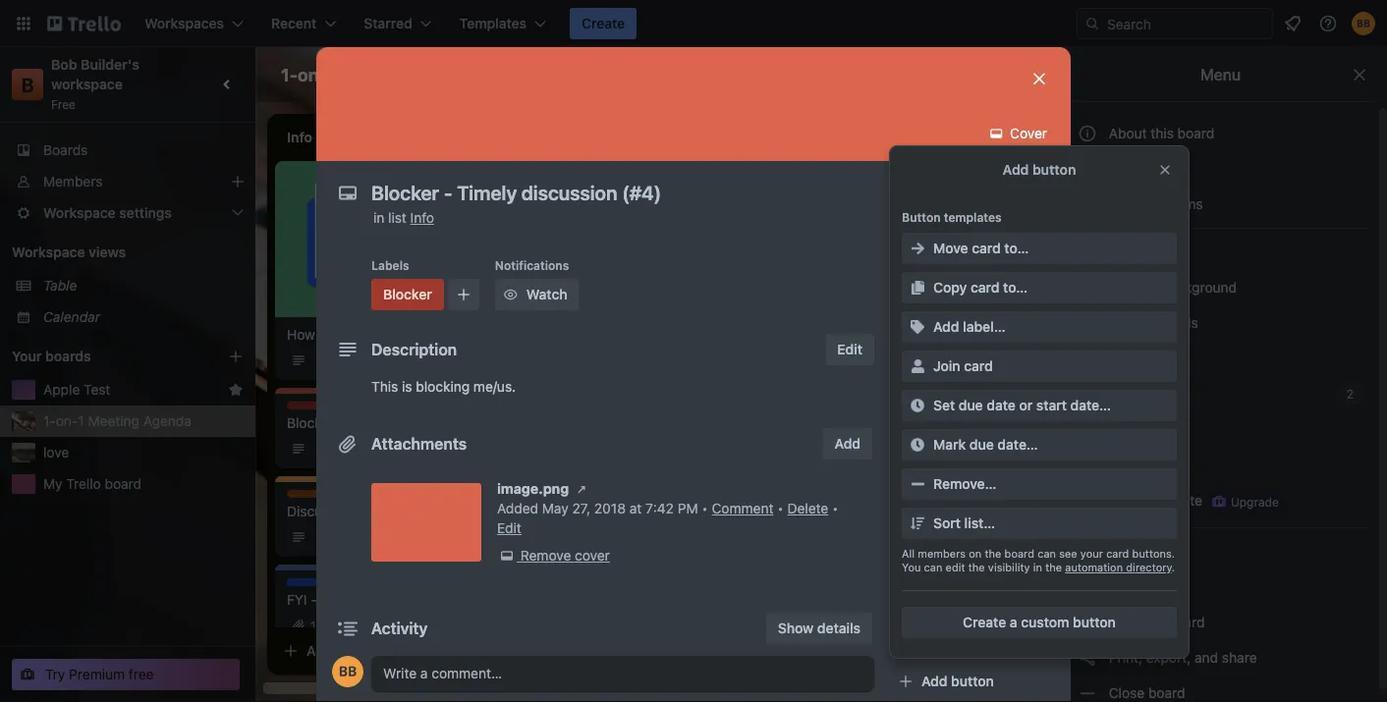 Task type: locate. For each thing, give the bounding box(es) containing it.
blocker inside 'blocker the team is stuck on x, how can we move forward?'
[[566, 170, 609, 184]]

custom down "change"
[[1109, 315, 1158, 331]]

1 vertical spatial members link
[[890, 271, 1056, 303]]

we
[[775, 182, 793, 199]]

custom fields down 'attachment' button
[[922, 475, 1014, 491]]

add a card button down if
[[275, 636, 495, 667]]

0 vertical spatial color: orange, title: "discuss" element
[[845, 169, 890, 184]]

1-on-1 meeting agenda inside board name text box
[[281, 64, 477, 85]]

sm image for stickers
[[1078, 455, 1098, 475]]

bob builder's workspace free
[[51, 57, 143, 111]]

sm image for mark due date…
[[908, 435, 928, 455]]

make
[[1109, 493, 1143, 509]]

ups up "members"
[[931, 526, 954, 540]]

ups down automation link
[[1154, 386, 1180, 402]]

- inside discuss discuss - suggested topic (#3)
[[340, 504, 347, 520]]

create a custom button button
[[902, 607, 1177, 639]]

can
[[748, 182, 771, 199], [1038, 548, 1056, 561], [924, 562, 943, 574]]

2
[[1347, 387, 1354, 401]]

0 horizontal spatial date…
[[998, 437, 1039, 453]]

date… right start on the right
[[1071, 398, 1112, 414]]

sm image inside settings link
[[1078, 243, 1098, 262]]

0 vertical spatial ups
[[1154, 386, 1180, 402]]

on inside 'blocker the team is stuck on x, how can we move forward?'
[[682, 182, 698, 199]]

discussion
[[394, 415, 461, 431]]

1 vertical spatial labels link
[[1066, 414, 1368, 445]]

1 horizontal spatial on
[[969, 548, 982, 561]]

show
[[778, 621, 814, 637]]

0 vertical spatial agenda
[[413, 64, 477, 85]]

sm image inside remove… 'button'
[[908, 475, 928, 494]]

discuss for new
[[845, 170, 890, 184]]

sm image
[[987, 124, 1007, 143], [1078, 159, 1098, 179], [908, 239, 928, 258], [1078, 243, 1098, 262], [1078, 384, 1098, 404], [908, 435, 928, 455], [572, 480, 592, 499], [1078, 490, 1098, 510], [908, 514, 928, 534], [1078, 543, 1098, 562], [497, 546, 517, 566], [1078, 613, 1098, 633]]

add label…
[[934, 319, 1006, 335]]

- left if
[[311, 592, 317, 608]]

custom fields button up automation link
[[1066, 308, 1368, 339]]

agenda inside board name text box
[[413, 64, 477, 85]]

agenda
[[413, 64, 477, 85], [143, 413, 192, 429]]

1 horizontal spatial 1-on-1 meeting agenda
[[281, 64, 477, 85]]

color: red, title: "blocker" element
[[566, 169, 609, 184], [371, 279, 444, 311], [287, 402, 330, 417]]

how to use this board
[[287, 327, 426, 343]]

workspace
[[12, 244, 85, 260]]

0 horizontal spatial can
[[748, 182, 771, 199]]

Write a comment text field
[[371, 657, 875, 692]]

to left the use
[[319, 327, 332, 343]]

0 horizontal spatial automation
[[890, 644, 957, 657]]

automation down "change"
[[1106, 350, 1182, 367]]

fields down mark due date… on the right bottom of the page
[[976, 475, 1014, 491]]

cover
[[1007, 125, 1048, 142]]

custom fields button down 'attachment' button
[[890, 474, 1056, 493]]

1-on-1 meeting agenda
[[281, 64, 477, 85], [43, 413, 192, 429]]

sm image
[[896, 277, 916, 297], [908, 278, 928, 298], [501, 285, 521, 305], [896, 316, 916, 336], [908, 317, 928, 337], [1078, 349, 1098, 369], [896, 356, 916, 375], [908, 357, 928, 376], [908, 396, 928, 416], [1078, 420, 1098, 439], [1078, 455, 1098, 475], [908, 475, 928, 494], [1078, 578, 1098, 598], [1078, 649, 1098, 668], [1078, 684, 1098, 703]]

board up this
[[389, 327, 426, 343]]

0 horizontal spatial to
[[319, 327, 332, 343]]

sm image inside copy board link
[[1078, 578, 1098, 598]]

watch down notifications
[[527, 286, 568, 303]]

color: red, title: "blocker" element up the how to use this board link
[[371, 279, 444, 311]]

due inside "button"
[[959, 398, 983, 414]]

0 horizontal spatial meeting
[[88, 413, 140, 429]]

is up forward?
[[629, 182, 640, 199]]

attachments
[[371, 435, 467, 454]]

date… down set due date or start date…
[[998, 437, 1039, 453]]

discuss inside discuss new training program
[[845, 170, 890, 184]]

a inside the create a custom button "button"
[[1010, 615, 1018, 631]]

start
[[1037, 398, 1067, 414]]

1 vertical spatial add a card
[[307, 643, 376, 659]]

1 horizontal spatial watch
[[1106, 544, 1153, 560]]

bob builder (bobbuilder40) image down fyi fyi - discuss if interested (#6)
[[332, 657, 364, 688]]

close board
[[1106, 686, 1186, 702]]

create inside button
[[582, 15, 625, 31]]

card inside "button"
[[964, 358, 993, 374]]

add left label…
[[934, 319, 960, 335]]

your boards with 4 items element
[[12, 345, 199, 369]]

1 vertical spatial button
[[1073, 615, 1116, 631]]

blocker for blocker blocker - timely discussion (#4)
[[287, 403, 330, 417]]

sm image inside stickers link
[[1078, 455, 1098, 475]]

board inside button
[[1178, 125, 1215, 142]]

2 vertical spatial can
[[924, 562, 943, 574]]

automation directory .
[[1066, 562, 1175, 574]]

0 vertical spatial 1-on-1 meeting agenda
[[281, 64, 477, 85]]

to for use
[[319, 327, 332, 343]]

discuss inside fyi fyi - discuss if interested (#6)
[[321, 592, 370, 608]]

0 vertical spatial on
[[682, 182, 698, 199]]

new
[[845, 182, 873, 199]]

a for the create a custom button "button"
[[1010, 615, 1018, 631]]

1 vertical spatial due
[[970, 437, 994, 453]]

board up visibility
[[1005, 548, 1035, 561]]

color: red, title: "blocker" element up move
[[566, 169, 609, 184]]

7:42
[[646, 501, 674, 517]]

color: orange, title: "discuss" element
[[845, 169, 890, 184], [845, 224, 890, 239], [287, 490, 331, 505]]

1 horizontal spatial power-
[[951, 593, 998, 609]]

color: red, title: "blocker" element left timely
[[287, 402, 330, 417]]

free
[[129, 667, 154, 683]]

try
[[45, 667, 65, 683]]

discuss inside discuss can you please give feedback on the report?
[[845, 225, 890, 239]]

delete
[[788, 501, 829, 517]]

1 vertical spatial custom fields button
[[890, 474, 1056, 493]]

2 horizontal spatial a
[[1010, 615, 1018, 631]]

add down color: blue, title: "fyi" element
[[307, 643, 333, 659]]

custom fields for add to card
[[922, 475, 1014, 491]]

2 vertical spatial -
[[311, 592, 317, 608]]

members link
[[0, 166, 256, 198], [890, 271, 1056, 303]]

on- inside board name text box
[[298, 64, 327, 85]]

sm image for move card to…
[[908, 239, 928, 258]]

topic
[[422, 504, 454, 520]]

create inside "button"
[[963, 615, 1007, 631]]

bob builder (bobbuilder40) image left share button
[[933, 61, 961, 88]]

feedback
[[976, 237, 1035, 254]]

report?
[[869, 257, 915, 273]]

sm image for sort list…
[[908, 514, 928, 534]]

my
[[642, 257, 661, 273]]

due right mark
[[970, 437, 994, 453]]

stickers link
[[1066, 449, 1368, 481]]

on inside 'all members on the board can see your card buttons. you can edit the visibility in the'
[[969, 548, 982, 561]]

0 horizontal spatial on-
[[56, 413, 78, 429]]

meeting inside board name text box
[[340, 64, 409, 85]]

board down menu
[[1178, 125, 1215, 142]]

a for the top add a card button
[[894, 300, 902, 316]]

1 vertical spatial color: red, title: "blocker" element
[[371, 279, 444, 311]]

checklist
[[922, 357, 982, 373]]

upgrade button
[[1208, 490, 1283, 514]]

primary element
[[0, 0, 1388, 47]]

apple test link
[[43, 380, 220, 400]]

1 vertical spatial to
[[319, 327, 332, 343]]

dates
[[922, 397, 960, 413]]

2 horizontal spatial power-
[[1109, 386, 1154, 402]]

how
[[718, 182, 744, 199]]

members down 'can you please give feedback on the report?' link
[[922, 279, 983, 295]]

labels link up stickers link on the right bottom of page
[[1066, 414, 1368, 445]]

0 vertical spatial copy
[[934, 280, 967, 296]]

copy inside button
[[934, 280, 967, 296]]

the right for in the top right of the page
[[724, 257, 744, 273]]

(#4)
[[465, 415, 492, 431]]

0 horizontal spatial is
[[402, 379, 412, 395]]

add a card down report?
[[865, 300, 935, 316]]

buttons.
[[1133, 548, 1175, 561]]

sm image inside 'copy card to…' button
[[908, 278, 928, 298]]

sm image inside cover link
[[987, 124, 1007, 143]]

custom
[[1109, 315, 1158, 331], [922, 475, 972, 491]]

sm image for settings
[[1078, 243, 1098, 262]]

members link down move card to…
[[890, 271, 1056, 303]]

0 horizontal spatial ups
[[931, 526, 954, 540]]

the down see
[[1046, 562, 1063, 574]]

color: orange, title: "discuss" element up can
[[845, 169, 890, 184]]

watch up 'automation directory .'
[[1106, 544, 1153, 560]]

sm image for copy board
[[1078, 578, 1098, 598]]

color: red, title: "blocker" element for the team is stuck on x, how can we move forward?
[[566, 169, 609, 184]]

the up visibility
[[985, 548, 1002, 561]]

add down edit
[[922, 593, 948, 609]]

1 horizontal spatial agenda
[[413, 64, 477, 85]]

1 vertical spatial watch
[[1106, 544, 1153, 560]]

0 horizontal spatial watch
[[527, 286, 568, 303]]

2 horizontal spatial on
[[1038, 237, 1054, 254]]

1 vertical spatial to…
[[1004, 280, 1028, 296]]

sm image inside print, export, and share link
[[1078, 649, 1098, 668]]

in right visibility
[[1034, 562, 1043, 574]]

the down can
[[845, 257, 866, 273]]

watch inside button
[[527, 286, 568, 303]]

2 horizontal spatial can
[[1038, 548, 1056, 561]]

a down fyi fyi - discuss if interested (#6)
[[336, 643, 344, 659]]

button down cover
[[1033, 162, 1077, 178]]

0 vertical spatial to…
[[1005, 240, 1030, 257]]

due right set
[[959, 398, 983, 414]]

labels up checklist on the bottom of page
[[922, 318, 964, 334]]

free
[[51, 97, 76, 111]]

on left x, at the right
[[682, 182, 698, 199]]

2 vertical spatial labels
[[1106, 421, 1151, 437]]

sm image inside add label… button
[[908, 317, 928, 337]]

1 horizontal spatial members
[[922, 279, 983, 295]]

meeting
[[340, 64, 409, 85], [88, 413, 140, 429]]

due for set
[[959, 398, 983, 414]]

members down boards
[[43, 173, 103, 190]]

starred icon image
[[228, 382, 244, 398]]

0 horizontal spatial a
[[336, 643, 344, 659]]

custom for menu
[[1109, 315, 1158, 331]]

1 horizontal spatial this
[[1151, 125, 1174, 142]]

power- down edit
[[951, 593, 998, 609]]

this right about
[[1151, 125, 1174, 142]]

board down export,
[[1149, 686, 1186, 702]]

sm image inside mark due date… button
[[908, 435, 928, 455]]

members link down boards
[[0, 166, 256, 198]]

1 horizontal spatial members link
[[890, 271, 1056, 303]]

bob builder (bobbuilder40) image
[[933, 61, 961, 88], [332, 657, 364, 688]]

calendar link
[[43, 308, 244, 327]]

1 vertical spatial custom
[[922, 475, 972, 491]]

sm image for remove…
[[908, 475, 928, 494]]

1 horizontal spatial add button
[[1003, 162, 1077, 178]]

discuss for discuss
[[287, 491, 331, 505]]

copy for copy board
[[1109, 579, 1142, 596]]

2 vertical spatial button
[[951, 674, 994, 690]]

love link
[[43, 443, 244, 463]]

1 vertical spatial 1-on-1 meeting agenda
[[43, 413, 192, 429]]

1 vertical spatial automation
[[890, 644, 957, 657]]

- inside blocker blocker - timely discussion (#4)
[[338, 415, 345, 431]]

this
[[1151, 125, 1174, 142], [362, 327, 385, 343]]

0 vertical spatial labels link
[[890, 311, 1056, 342]]

0 vertical spatial create
[[582, 15, 625, 31]]

the inside "i've drafted my goals for the next few months. any feedback?"
[[724, 257, 744, 273]]

0 vertical spatial members link
[[0, 166, 256, 198]]

image.png
[[497, 481, 569, 497]]

can left see
[[1038, 548, 1056, 561]]

blocker the team is stuck on x, how can we move forward?
[[566, 170, 793, 218]]

0 vertical spatial on-
[[298, 64, 327, 85]]

due for mark
[[970, 437, 994, 453]]

to… for move card to…
[[1005, 240, 1030, 257]]

on down list…
[[969, 548, 982, 561]]

bob builder (bobbuilder40) image
[[1352, 12, 1376, 35]]

0 horizontal spatial fields
[[976, 475, 1014, 491]]

edit up add button
[[838, 342, 863, 358]]

a left custom
[[1010, 615, 1018, 631]]

a down report?
[[894, 300, 902, 316]]

sm image inside checklist "link"
[[896, 356, 916, 375]]

to… down feedback
[[1004, 280, 1028, 296]]

watch
[[527, 286, 568, 303], [1106, 544, 1153, 560]]

sm image inside sort list… button
[[908, 514, 928, 534]]

close board link
[[1066, 678, 1368, 703]]

can left "we"
[[748, 182, 771, 199]]

1 horizontal spatial ups
[[998, 593, 1023, 609]]

custom fields for menu
[[1109, 315, 1199, 331]]

this right the use
[[362, 327, 385, 343]]

builder's
[[81, 57, 139, 73]]

add button button
[[890, 666, 1056, 698]]

1 inside 1-on-1 meeting agenda link
[[78, 413, 84, 429]]

delete link
[[788, 501, 829, 517]]

0 vertical spatial to
[[917, 251, 928, 264]]

is right this
[[402, 379, 412, 395]]

0 horizontal spatial on
[[682, 182, 698, 199]]

sm image for join card
[[908, 357, 928, 376]]

team
[[594, 182, 626, 199]]

0 vertical spatial custom
[[1109, 315, 1158, 331]]

0 vertical spatial date…
[[1071, 398, 1112, 414]]

add button
[[1003, 162, 1077, 178], [922, 674, 994, 690]]

background
[[1162, 280, 1237, 296]]

1 vertical spatial add a card button
[[275, 636, 495, 667]]

0 notifications image
[[1282, 12, 1305, 35]]

1 horizontal spatial on-
[[298, 64, 327, 85]]

color: orange, title: "discuss" element left suggested
[[287, 490, 331, 505]]

0 vertical spatial due
[[959, 398, 983, 414]]

2 vertical spatial on
[[969, 548, 982, 561]]

0 horizontal spatial power-ups
[[890, 526, 954, 540]]

color: orange, title: "discuss" element for can
[[845, 224, 890, 239]]

1 horizontal spatial is
[[629, 182, 640, 199]]

1 horizontal spatial automation
[[1106, 350, 1182, 367]]

1 vertical spatial date…
[[998, 437, 1039, 453]]

delete edit
[[497, 501, 829, 537]]

0 vertical spatial add a card
[[865, 300, 935, 316]]

date…
[[1071, 398, 1112, 414], [998, 437, 1039, 453]]

create a custom button
[[963, 615, 1116, 631]]

0 vertical spatial color: red, title: "blocker" element
[[566, 169, 609, 184]]

0 horizontal spatial power-
[[890, 526, 931, 540]]

sm image for copy card to…
[[908, 278, 928, 298]]

to…
[[1005, 240, 1030, 257], [1004, 280, 1028, 296]]

custom fields down change background
[[1109, 315, 1199, 331]]

- inside fyi fyi - discuss if interested (#6)
[[311, 592, 317, 608]]

1 horizontal spatial edit
[[838, 342, 863, 358]]

add down button
[[890, 251, 913, 264]]

in left list
[[373, 210, 385, 226]]

sm image inside set due date or start date… "button"
[[908, 396, 928, 416]]

on right feedback
[[1038, 237, 1054, 254]]

None text field
[[362, 175, 1010, 210]]

labels up stickers
[[1106, 421, 1151, 437]]

love
[[43, 445, 69, 461]]

add button down cover
[[1003, 162, 1077, 178]]

0 horizontal spatial add button
[[922, 674, 994, 690]]

1 vertical spatial create
[[963, 615, 1007, 631]]

add button down add power-ups link
[[922, 674, 994, 690]]

2 horizontal spatial labels
[[1106, 421, 1151, 437]]

add to card
[[890, 251, 957, 264]]

0 horizontal spatial custom
[[922, 475, 972, 491]]

board inside 'all members on the board can see your card buttons. you can edit the visibility in the'
[[1005, 548, 1035, 561]]

to… up 'copy card to…' button
[[1005, 240, 1030, 257]]

add a card button down the add to card
[[833, 293, 1054, 324]]

1 horizontal spatial a
[[894, 300, 902, 316]]

1 vertical spatial ups
[[931, 526, 954, 540]]

share button
[[967, 59, 1044, 90]]

0 vertical spatial a
[[894, 300, 902, 316]]

sm image inside automation link
[[1078, 349, 1098, 369]]

blocker inside color: red, title: "blocker" element
[[383, 286, 432, 303]]

custom down mark
[[922, 475, 972, 491]]

0 vertical spatial edit
[[838, 342, 863, 358]]

change
[[1109, 280, 1158, 296]]

settings
[[1106, 244, 1162, 260]]

button
[[1033, 162, 1077, 178], [1073, 615, 1116, 631], [951, 674, 994, 690]]

power- up stickers
[[1109, 386, 1154, 402]]

add a card
[[865, 300, 935, 316], [307, 643, 376, 659]]

sm image inside the join card "button"
[[908, 357, 928, 376]]

ups down visibility
[[998, 593, 1023, 609]]

sm image for add label…
[[908, 317, 928, 337]]

sm image inside 'watch' link
[[1078, 543, 1098, 562]]

0 horizontal spatial in
[[373, 210, 385, 226]]

labels link up checklist "link"
[[890, 311, 1056, 342]]

1- inside board name text box
[[281, 64, 298, 85]]

new training program link
[[845, 181, 1073, 200]]

can down "members"
[[924, 562, 943, 574]]

labels
[[371, 258, 409, 272], [922, 318, 964, 334], [1106, 421, 1151, 437]]

color: orange, title: "discuss" element down new
[[845, 224, 890, 239]]

in inside 'all members on the board can see your card buttons. you can edit the visibility in the'
[[1034, 562, 1043, 574]]

0 vertical spatial watch
[[527, 286, 568, 303]]

power-ups up all
[[890, 526, 954, 540]]

i've
[[566, 257, 588, 273]]

0 vertical spatial 1-
[[281, 64, 298, 85]]

due inside button
[[970, 437, 994, 453]]

switch to… image
[[14, 14, 33, 33]]

custom fields button for add to card
[[890, 474, 1056, 493]]

archived items link
[[1066, 189, 1368, 220]]

sort
[[934, 515, 961, 532]]

1 horizontal spatial can
[[924, 562, 943, 574]]

power-ups up stickers
[[1106, 386, 1183, 402]]

create button
[[570, 8, 637, 39]]

- left timely
[[338, 415, 345, 431]]

ups
[[1154, 386, 1180, 402], [931, 526, 954, 540], [998, 593, 1023, 609]]

blocker
[[566, 170, 609, 184], [383, 286, 432, 303], [287, 403, 330, 417], [287, 415, 335, 431]]

sm image inside "move card to…" button
[[908, 239, 928, 258]]

to-
[[1149, 615, 1168, 631]]

0 horizontal spatial copy
[[934, 280, 967, 296]]

and
[[1195, 650, 1219, 666]]

button up print,
[[1073, 615, 1116, 631]]

visibility
[[989, 562, 1031, 574]]

1 vertical spatial edit
[[497, 520, 522, 537]]

apple test
[[43, 382, 110, 398]]

automation up add button button
[[890, 644, 957, 657]]

1 vertical spatial 1-
[[43, 413, 56, 429]]

add power-ups
[[922, 593, 1023, 609]]

- left suggested
[[340, 504, 347, 520]]

fields down change background
[[1161, 315, 1199, 331]]

open information menu image
[[1319, 14, 1339, 33]]

trello
[[66, 476, 101, 492]]

to left move
[[917, 251, 928, 264]]

copy down 'can you please give feedback on the report?' link
[[934, 280, 967, 296]]

1 vertical spatial a
[[1010, 615, 1018, 631]]

labels down list
[[371, 258, 409, 272]]

sm image inside close board "link"
[[1078, 684, 1098, 703]]

sm image inside email-to-board "link"
[[1078, 613, 1098, 633]]

1 horizontal spatial custom fields button
[[1066, 308, 1368, 339]]

my trello board
[[43, 476, 142, 492]]

button down add power-ups link
[[951, 674, 994, 690]]

1 horizontal spatial power-ups
[[1106, 386, 1183, 402]]

add a card down activity
[[307, 643, 376, 659]]

1 vertical spatial fields
[[976, 475, 1014, 491]]

0 vertical spatial custom fields button
[[1066, 308, 1368, 339]]

1 vertical spatial meeting
[[88, 413, 140, 429]]

edit down added
[[497, 520, 522, 537]]

copy down 'automation directory .'
[[1109, 579, 1142, 596]]

premium
[[69, 667, 125, 683]]

0 vertical spatial meeting
[[340, 64, 409, 85]]

edit
[[838, 342, 863, 358], [497, 520, 522, 537]]

power- up all
[[890, 526, 931, 540]]



Task type: vqa. For each thing, say whether or not it's contained in the screenshot.
WATCH
yes



Task type: describe. For each thing, give the bounding box(es) containing it.
print, export, and share link
[[1066, 643, 1368, 674]]

0 horizontal spatial add a card button
[[275, 636, 495, 667]]

blocker - timely discussion (#4) link
[[287, 414, 507, 433]]

try premium free button
[[12, 659, 240, 691]]

stuck
[[644, 182, 678, 199]]

Search field
[[1101, 9, 1273, 38]]

email-to-board link
[[1066, 607, 1368, 639]]

0 vertical spatial add button
[[1003, 162, 1077, 178]]

how
[[287, 327, 315, 343]]

interested
[[386, 592, 450, 608]]

copy card to…
[[934, 280, 1028, 296]]

sm image for automation
[[1078, 349, 1098, 369]]

test
[[84, 382, 110, 398]]

the inside discuss can you please give feedback on the report?
[[845, 257, 866, 273]]

button inside "button"
[[1073, 615, 1116, 631]]

close popover image
[[1158, 162, 1173, 178]]

date… inside "button"
[[1071, 398, 1112, 414]]

0 vertical spatial members
[[43, 173, 103, 190]]

about
[[1109, 125, 1148, 142]]

add down add power-ups link
[[922, 674, 948, 690]]

1 vertical spatial this
[[362, 327, 385, 343]]

if
[[374, 592, 382, 608]]

copy for copy card to…
[[934, 280, 967, 296]]

add down report?
[[865, 300, 891, 316]]

remove…
[[934, 476, 997, 492]]

add button
[[823, 428, 873, 460]]

this inside button
[[1151, 125, 1174, 142]]

few
[[566, 277, 589, 293]]

sm image for cover
[[987, 124, 1007, 143]]

the
[[566, 182, 590, 199]]

list…
[[965, 515, 996, 532]]

b link
[[12, 69, 43, 100]]

set due date or start date…
[[934, 398, 1112, 414]]

0 vertical spatial add a card button
[[833, 293, 1054, 324]]

set due date or start date… button
[[902, 390, 1177, 422]]

archived
[[1109, 196, 1165, 212]]

0 horizontal spatial add a card
[[307, 643, 376, 659]]

move
[[566, 202, 600, 218]]

members
[[918, 548, 966, 561]]

i've drafted my goals for the next few months. any feedback? link
[[566, 256, 794, 295]]

- for blocker
[[338, 415, 345, 431]]

1 vertical spatial members
[[922, 279, 983, 295]]

views
[[89, 244, 126, 260]]

1 horizontal spatial add a card
[[865, 300, 935, 316]]

date… inside button
[[998, 437, 1039, 453]]

my
[[43, 476, 62, 492]]

forward?
[[604, 202, 660, 218]]

board down love link
[[105, 476, 142, 492]]

color: blue, title: "fyi" element
[[287, 579, 326, 594]]

about this board
[[1109, 125, 1215, 142]]

1-on-1 meeting agenda link
[[43, 412, 244, 431]]

custom fields button for menu
[[1066, 308, 1368, 339]]

2 fyi from the top
[[287, 592, 307, 608]]

add power-ups link
[[890, 586, 1056, 617]]

export,
[[1147, 650, 1191, 666]]

custom for add to card
[[922, 475, 972, 491]]

at
[[630, 501, 642, 517]]

to… for copy card to…
[[1004, 280, 1028, 296]]

automation image
[[808, 59, 835, 86]]

board down .
[[1146, 579, 1183, 596]]

settings link
[[1066, 237, 1368, 268]]

sm image for watch
[[1078, 543, 1098, 562]]

join
[[934, 358, 961, 374]]

or
[[1020, 398, 1033, 414]]

fields for menu
[[1161, 315, 1199, 331]]

board up the print, export, and share
[[1168, 615, 1205, 631]]

share
[[1223, 650, 1258, 666]]

list
[[388, 210, 407, 226]]

use
[[335, 327, 358, 343]]

2018
[[594, 501, 626, 517]]

close
[[1109, 686, 1145, 702]]

your boards
[[12, 348, 91, 365]]

edit inside delete edit
[[497, 520, 522, 537]]

comment
[[712, 501, 774, 517]]

sm image for power-ups
[[1078, 384, 1098, 404]]

add down edit button
[[835, 436, 861, 452]]

.
[[1172, 562, 1175, 574]]

automation link
[[1066, 343, 1368, 374]]

0 horizontal spatial labels
[[371, 258, 409, 272]]

0 vertical spatial in
[[373, 210, 385, 226]]

any
[[648, 277, 672, 293]]

0 vertical spatial button
[[1033, 162, 1077, 178]]

0 horizontal spatial 1-
[[43, 413, 56, 429]]

in list info
[[373, 210, 434, 226]]

date
[[987, 398, 1016, 414]]

0 vertical spatial power-ups
[[1106, 386, 1183, 402]]

color: orange, title: "discuss" element for new
[[845, 169, 890, 184]]

1 fyi from the top
[[287, 580, 305, 594]]

blocker for blocker the team is stuck on x, how can we move forward?
[[566, 170, 609, 184]]

this
[[371, 379, 398, 395]]

2 vertical spatial power-
[[951, 593, 998, 609]]

the right edit
[[969, 562, 985, 574]]

1 vertical spatial can
[[1038, 548, 1056, 561]]

1 horizontal spatial color: red, title: "blocker" element
[[371, 279, 444, 311]]

archived items
[[1106, 196, 1204, 212]]

edit inside button
[[838, 342, 863, 358]]

how to use this board link
[[287, 325, 507, 345]]

info link
[[410, 210, 434, 226]]

- for discuss
[[340, 504, 347, 520]]

remove… button
[[902, 469, 1177, 500]]

discuss for can
[[845, 225, 890, 239]]

0 horizontal spatial 1-on-1 meeting agenda
[[43, 413, 192, 429]]

cover link
[[981, 118, 1059, 149]]

is inside 'blocker the team is stuck on x, how can we move forward?'
[[629, 182, 640, 199]]

discuss can you please give feedback on the report?
[[845, 225, 1054, 273]]

add down cover link
[[1003, 162, 1029, 178]]

fields for add to card
[[976, 475, 1014, 491]]

boards
[[43, 142, 88, 158]]

1 vertical spatial is
[[402, 379, 412, 395]]

apple
[[43, 382, 80, 398]]

blocker for blocker
[[383, 286, 432, 303]]

sm image for set due date or start date…
[[908, 396, 928, 416]]

i've drafted my goals for the next few months. any feedback?
[[566, 257, 775, 293]]

1 inside board name text box
[[327, 64, 336, 85]]

join card button
[[902, 351, 1177, 382]]

print,
[[1109, 650, 1143, 666]]

templates
[[944, 210, 1002, 224]]

color: red, title: "blocker" element for blocker - timely discussion (#4)
[[287, 402, 330, 417]]

remove cover link
[[497, 546, 610, 566]]

sm image for make template
[[1078, 490, 1098, 510]]

pm
[[678, 501, 698, 517]]

search image
[[1085, 16, 1101, 31]]

comment link
[[712, 501, 774, 517]]

workspace
[[51, 76, 123, 92]]

card inside 'all members on the board can see your card buttons. you can edit the visibility in the'
[[1107, 548, 1130, 561]]

0 vertical spatial bob builder (bobbuilder40) image
[[933, 61, 961, 88]]

button inside button
[[951, 674, 994, 690]]

0 vertical spatial automation
[[1106, 350, 1182, 367]]

- for fyi
[[311, 592, 317, 608]]

copy board link
[[1066, 572, 1368, 603]]

create from template… image
[[503, 644, 519, 659]]

goals
[[665, 257, 699, 273]]

0 vertical spatial power-
[[1109, 386, 1154, 402]]

1 vertical spatial agenda
[[143, 413, 192, 429]]

set
[[934, 398, 955, 414]]

0 horizontal spatial labels link
[[890, 311, 1056, 342]]

sm image for labels
[[1078, 420, 1098, 439]]

can
[[845, 237, 870, 254]]

mark
[[934, 437, 966, 453]]

training
[[877, 182, 925, 199]]

sm image for email-to-board
[[1078, 613, 1098, 633]]

create for create
[[582, 15, 625, 31]]

blocking
[[416, 379, 470, 395]]

sm image for close board
[[1078, 684, 1098, 703]]

to for card
[[917, 251, 928, 264]]

2 horizontal spatial ups
[[1154, 386, 1180, 402]]

2 vertical spatial color: orange, title: "discuss" element
[[287, 490, 331, 505]]

create for create a custom button
[[963, 615, 1007, 631]]

fyi - discuss if interested (#6) link
[[287, 591, 507, 610]]

0 horizontal spatial bob builder (bobbuilder40) image
[[332, 657, 364, 688]]

on inside discuss can you please give feedback on the report?
[[1038, 237, 1054, 254]]

can inside 'blocker the team is stuck on x, how can we move forward?'
[[748, 182, 771, 199]]

Board name text field
[[271, 59, 487, 90]]

menu
[[1201, 65, 1241, 84]]

sm image inside watch button
[[501, 285, 521, 305]]

add board image
[[228, 349, 244, 365]]

1 horizontal spatial labels
[[922, 318, 964, 334]]

all members on the board can see your card buttons. you can edit the visibility in the
[[902, 548, 1175, 574]]

checklist link
[[890, 350, 1056, 381]]

your
[[12, 348, 42, 365]]

suggested
[[350, 504, 419, 520]]

please
[[901, 237, 942, 254]]

table
[[43, 278, 77, 294]]

add button inside button
[[922, 674, 994, 690]]

sm image for print, export, and share
[[1078, 649, 1098, 668]]

27,
[[572, 501, 591, 517]]

drafted
[[592, 257, 638, 273]]

you
[[902, 562, 921, 574]]

cover
[[575, 548, 610, 564]]

activity
[[371, 620, 428, 638]]

sort list… button
[[902, 508, 1177, 540]]

copy board
[[1106, 579, 1183, 596]]



